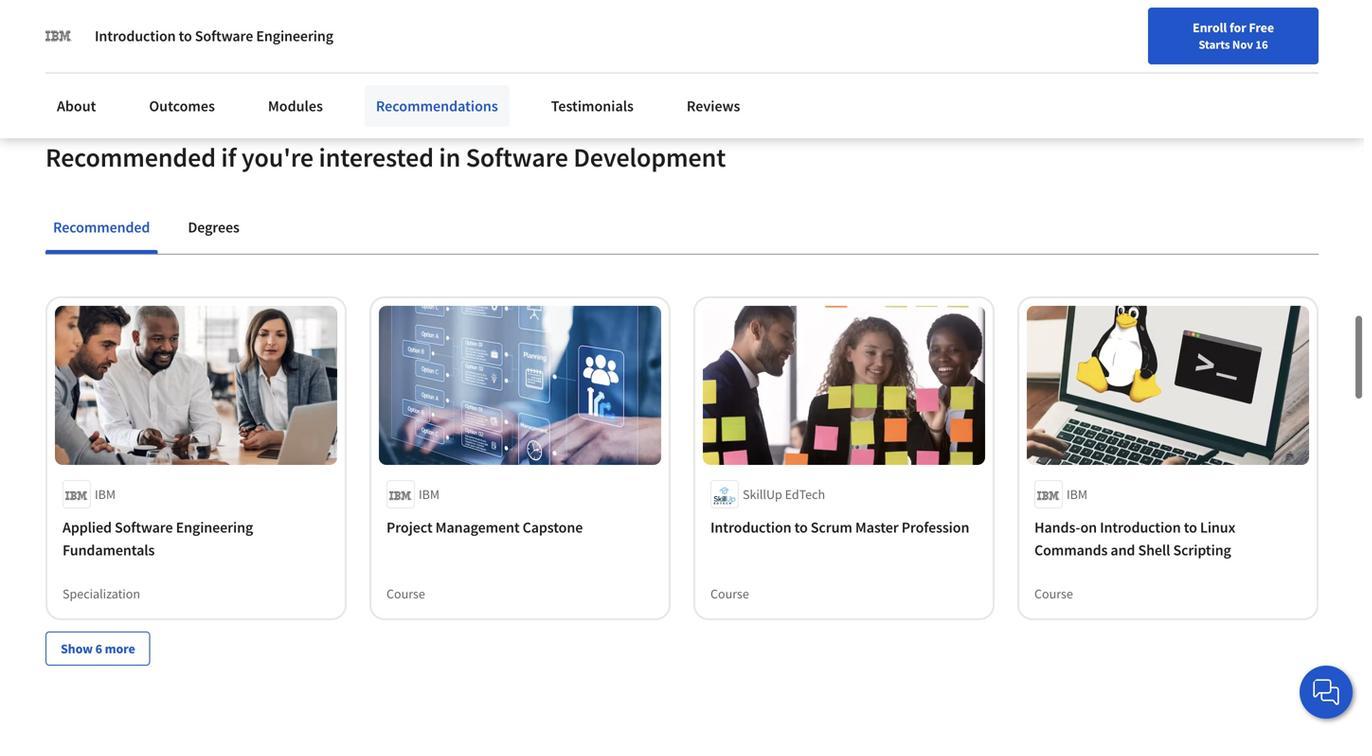Task type: describe. For each thing, give the bounding box(es) containing it.
6
[[95, 640, 102, 657]]

enroll
[[1193, 19, 1227, 36]]

reviews
[[687, 97, 740, 116]]

for
[[1230, 19, 1247, 36]]

ibm image
[[45, 23, 72, 49]]

recommendation tabs tab list
[[45, 205, 1319, 254]]

shell
[[1138, 541, 1170, 560]]

course for project management capstone
[[387, 585, 425, 602]]

testimonials
[[551, 97, 634, 116]]

on
[[1080, 518, 1097, 537]]

management
[[435, 518, 520, 537]]

collection element
[[34, 255, 1330, 696]]

recommendations link
[[365, 85, 509, 127]]

course for hands-on introduction to linux commands and shell scripting
[[1035, 585, 1073, 602]]

introduction to software engineering
[[95, 27, 333, 45]]

modules link
[[257, 85, 334, 127]]

and
[[1111, 541, 1135, 560]]

about link
[[45, 85, 107, 127]]

reviews link
[[675, 85, 752, 127]]

course for introduction to scrum master profession
[[711, 585, 749, 602]]

to for scrum
[[795, 518, 808, 537]]

master
[[855, 518, 899, 537]]

free
[[1249, 19, 1274, 36]]

outcomes
[[149, 97, 215, 116]]

recommended for recommended
[[53, 218, 150, 237]]

recommended if you're interested in software development
[[45, 141, 726, 174]]

project
[[387, 518, 433, 537]]

if
[[221, 141, 236, 174]]

outcomes link
[[138, 85, 226, 127]]

hands-
[[1035, 518, 1081, 537]]

chat with us image
[[1311, 677, 1342, 708]]

development
[[574, 141, 726, 174]]

introduction to scrum master profession link
[[711, 516, 978, 539]]

introduction for introduction to scrum master profession
[[711, 518, 792, 537]]

1 vertical spatial software
[[466, 141, 568, 174]]

in
[[439, 141, 461, 174]]

profession
[[902, 518, 970, 537]]

capstone
[[523, 518, 583, 537]]

linux
[[1200, 518, 1236, 537]]

to inside hands-on introduction to linux commands and shell scripting
[[1184, 518, 1197, 537]]



Task type: locate. For each thing, give the bounding box(es) containing it.
hands-on introduction to linux commands and shell scripting
[[1035, 518, 1236, 560]]

hands-on introduction to linux commands and shell scripting link
[[1035, 516, 1302, 562]]

0 horizontal spatial introduction
[[95, 27, 176, 45]]

show
[[61, 640, 93, 657]]

ibm for project
[[419, 486, 440, 503]]

nov
[[1233, 37, 1253, 52]]

1 horizontal spatial to
[[795, 518, 808, 537]]

about
[[57, 97, 96, 116]]

0 horizontal spatial course
[[387, 585, 425, 602]]

2 horizontal spatial software
[[466, 141, 568, 174]]

interested
[[319, 141, 434, 174]]

1 course from the left
[[387, 585, 425, 602]]

show 6 more
[[61, 640, 135, 657]]

ibm
[[95, 486, 116, 503], [419, 486, 440, 503], [1067, 486, 1088, 503]]

introduction
[[95, 27, 176, 45], [711, 518, 792, 537], [1100, 518, 1181, 537]]

introduction right ibm image
[[95, 27, 176, 45]]

to inside introduction to scrum master profession link
[[795, 518, 808, 537]]

1 ibm from the left
[[95, 486, 116, 503]]

16
[[1256, 37, 1268, 52]]

1 vertical spatial recommended
[[53, 218, 150, 237]]

software inside applied software engineering fundamentals
[[115, 518, 173, 537]]

3 ibm from the left
[[1067, 486, 1088, 503]]

0 horizontal spatial software
[[115, 518, 173, 537]]

scripting
[[1173, 541, 1231, 560]]

ibm up applied
[[95, 486, 116, 503]]

1 horizontal spatial introduction
[[711, 518, 792, 537]]

engineering inside applied software engineering fundamentals
[[176, 518, 253, 537]]

to for software
[[179, 27, 192, 45]]

2 horizontal spatial to
[[1184, 518, 1197, 537]]

applied software engineering fundamentals
[[63, 518, 253, 560]]

0 horizontal spatial ibm
[[95, 486, 116, 503]]

software up outcomes link
[[195, 27, 253, 45]]

1 vertical spatial engineering
[[176, 518, 253, 537]]

project management capstone link
[[387, 516, 654, 539]]

2 horizontal spatial introduction
[[1100, 518, 1181, 537]]

ibm up on
[[1067, 486, 1088, 503]]

recommended inside button
[[53, 218, 150, 237]]

edtech
[[785, 486, 825, 503]]

2 horizontal spatial ibm
[[1067, 486, 1088, 503]]

ibm for hands-
[[1067, 486, 1088, 503]]

None search field
[[270, 12, 583, 50]]

show 6 more button
[[45, 632, 150, 666]]

enroll for free starts nov 16
[[1193, 19, 1274, 52]]

ibm up project
[[419, 486, 440, 503]]

show notifications image
[[1144, 24, 1167, 46]]

skillup edtech
[[743, 486, 825, 503]]

engineering
[[256, 27, 333, 45], [176, 518, 253, 537]]

0 horizontal spatial to
[[179, 27, 192, 45]]

introduction up shell
[[1100, 518, 1181, 537]]

applied software engineering fundamentals link
[[63, 516, 330, 562]]

recommendations
[[376, 97, 498, 116]]

2 course from the left
[[711, 585, 749, 602]]

degrees
[[188, 218, 240, 237]]

introduction inside hands-on introduction to linux commands and shell scripting
[[1100, 518, 1181, 537]]

more
[[105, 640, 135, 657]]

you're
[[241, 141, 314, 174]]

project management capstone
[[387, 518, 583, 537]]

modules
[[268, 97, 323, 116]]

0 horizontal spatial engineering
[[176, 518, 253, 537]]

skillup
[[743, 486, 782, 503]]

1 horizontal spatial software
[[195, 27, 253, 45]]

introduction to scrum master profession
[[711, 518, 970, 537]]

degrees button
[[180, 205, 247, 250]]

ibm for applied
[[95, 486, 116, 503]]

testimonials link
[[540, 85, 645, 127]]

1 horizontal spatial course
[[711, 585, 749, 602]]

3 course from the left
[[1035, 585, 1073, 602]]

fundamentals
[[63, 541, 155, 560]]

scrum
[[811, 518, 852, 537]]

to left the scrum
[[795, 518, 808, 537]]

0 vertical spatial recommended
[[45, 141, 216, 174]]

to up scripting
[[1184, 518, 1197, 537]]

coursera image
[[23, 15, 143, 46]]

2 horizontal spatial course
[[1035, 585, 1073, 602]]

recommended
[[45, 141, 216, 174], [53, 218, 150, 237]]

menu item
[[1002, 19, 1124, 81]]

software up fundamentals
[[115, 518, 173, 537]]

0 vertical spatial software
[[195, 27, 253, 45]]

recommended button
[[45, 205, 158, 250]]

1 horizontal spatial ibm
[[419, 486, 440, 503]]

2 ibm from the left
[[419, 486, 440, 503]]

to up outcomes link
[[179, 27, 192, 45]]

introduction down skillup
[[711, 518, 792, 537]]

recommended for recommended if you're interested in software development
[[45, 141, 216, 174]]

course
[[387, 585, 425, 602], [711, 585, 749, 602], [1035, 585, 1073, 602]]

commands
[[1035, 541, 1108, 560]]

starts
[[1199, 37, 1230, 52]]

0 vertical spatial engineering
[[256, 27, 333, 45]]

2 vertical spatial software
[[115, 518, 173, 537]]

applied
[[63, 518, 112, 537]]

specialization
[[63, 585, 140, 602]]

to
[[179, 27, 192, 45], [795, 518, 808, 537], [1184, 518, 1197, 537]]

software right in at top
[[466, 141, 568, 174]]

1 horizontal spatial engineering
[[256, 27, 333, 45]]

introduction for introduction to software engineering
[[95, 27, 176, 45]]

software
[[195, 27, 253, 45], [466, 141, 568, 174], [115, 518, 173, 537]]



Task type: vqa. For each thing, say whether or not it's contained in the screenshot.
to in the HANDS-ON INTRODUCTION TO LINUX COMMANDS AND SHELL SCRIPTING
yes



